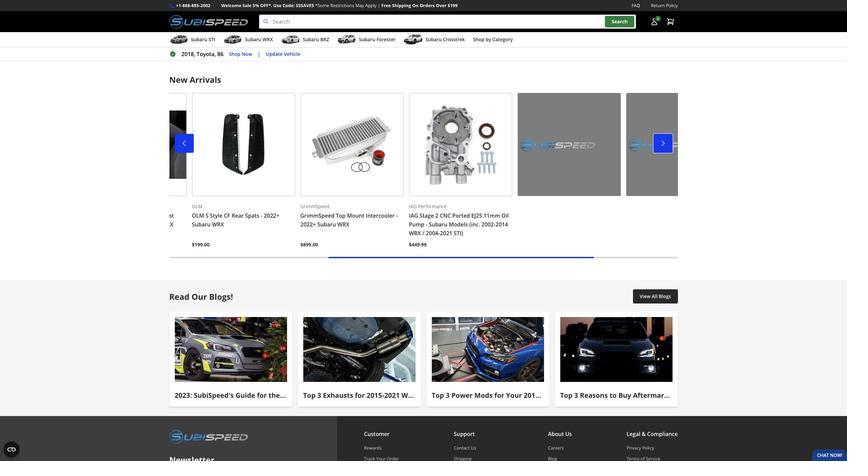 Task type: vqa. For each thing, say whether or not it's contained in the screenshot.


Task type: locate. For each thing, give the bounding box(es) containing it.
2 horizontal spatial 3
[[574, 391, 578, 400]]

5 for from the left
[[706, 391, 716, 400]]

1 iag from the top
[[409, 203, 417, 210]]

top for top 3 reasons to buy aftermarket lighting for your subaru
[[560, 391, 573, 400]]

0 horizontal spatial 2022+
[[264, 212, 279, 220]]

shop by category
[[473, 36, 513, 43]]

1 vertical spatial |
[[258, 50, 261, 58]]

cnc
[[440, 212, 451, 220]]

1 horizontal spatial your
[[718, 391, 734, 400]]

2014
[[496, 221, 508, 228]]

2021 inside iag performance iag stage 2 cnc ported ej25 11mm oil pump - subaru models (inc. 2002-2014 wrx / 2004-2021 sti)
[[440, 230, 452, 237]]

top 3 reasons to buy aftermarket lighting for your subaru
[[560, 391, 760, 400]]

policy right privacy
[[643, 445, 654, 451]]

top right wrx/sti
[[432, 391, 444, 400]]

wrx down "mount"
[[338, 221, 349, 228]]

orders
[[420, 2, 435, 8]]

top 3 exhausts for 2015-2021 wrx/sti
[[303, 391, 430, 400]]

toyota,
[[197, 50, 216, 58]]

pump
[[409, 221, 424, 228]]

for right lighting
[[706, 391, 716, 400]]

3 3 from the left
[[574, 391, 578, 400]]

2022+ right spats
[[264, 212, 279, 220]]

- left 2022-
[[110, 221, 112, 228]]

shop left by
[[473, 36, 485, 43]]

subaru crosstrek
[[426, 36, 465, 43]]

brz
[[320, 36, 329, 43]]

top 3 reasons to buy aftermarket lighting for your subaru link
[[555, 312, 760, 407]]

us right about at the bottom of the page
[[565, 431, 572, 438]]

2023
[[128, 221, 140, 228]]

subaru sti button
[[169, 34, 215, 47]]

1 horizontal spatial shop
[[473, 36, 485, 43]]

legal & compliance
[[627, 431, 678, 438]]

sale
[[243, 2, 252, 8]]

grimmspeed grimmspeed top mount intercooler - 2022+ subaru wrx
[[301, 203, 398, 228]]

1 vertical spatial shop
[[229, 51, 241, 57]]

top 3 exhausts for 2015-2021 wrx/sti link
[[298, 312, 430, 407]]

$72.00 link
[[610, 0, 678, 30]]

3 for power
[[446, 391, 450, 400]]

subaru inside iag performance iag stage 2 cnc ported ej25 11mm oil pump - subaru models (inc. 2002-2014 wrx / 2004-2021 sti)
[[429, 221, 448, 228]]

new arrivals
[[169, 74, 221, 85]]

for left under
[[562, 391, 572, 400]]

performance
[[418, 203, 447, 210]]

wrx inside "olm olm s style cf rear spats - 2022+ subaru wrx"
[[212, 221, 224, 228]]

use
[[273, 2, 282, 8]]

1 vertical spatial grimmspeed
[[301, 212, 335, 220]]

spats
[[245, 212, 259, 220]]

for right mods
[[495, 391, 504, 400]]

4 for from the left
[[562, 391, 572, 400]]

shop
[[473, 36, 485, 43], [229, 51, 241, 57]]

wrx up update
[[263, 36, 273, 43]]

aftermarket
[[633, 391, 675, 400]]

welcome sale 5% off*. use code: sssave5
[[221, 2, 314, 8]]

subispeed's
[[194, 391, 234, 400]]

1 vertical spatial policy
[[643, 445, 654, 451]]

3 left exhausts
[[317, 391, 321, 400]]

privacy policy link
[[627, 445, 678, 451]]

subaru ultrasuede center armrest extension - 2022-2023 subaru wrx link
[[83, 93, 187, 249]]

free
[[381, 2, 391, 8]]

0 vertical spatial us
[[565, 431, 572, 438]]

arrivals
[[190, 74, 221, 85]]

all
[[652, 293, 658, 300]]

- right spats
[[261, 212, 263, 220]]

exhausts
[[323, 391, 353, 400]]

0 vertical spatial |
[[378, 2, 380, 8]]

2 your from the left
[[718, 391, 734, 400]]

2023:
[[175, 391, 192, 400]]

1 grimmspeed from the top
[[301, 203, 330, 210]]

forester
[[377, 36, 396, 43]]

top for top 3 exhausts for 2015-2021 wrx/sti
[[303, 391, 316, 400]]

sssave5
[[296, 2, 314, 8]]

0 horizontal spatial |
[[258, 50, 261, 58]]

2018,
[[181, 50, 195, 58]]

3 for from the left
[[495, 391, 504, 400]]

extension
[[83, 221, 109, 228]]

5%
[[253, 2, 259, 8]]

iag performance iag stage 2 cnc ported ej25 11mm oil pump - subaru models (inc. 2002-2014 wrx / 2004-2021 sti)
[[409, 203, 509, 237]]

1 vertical spatial olm
[[192, 212, 204, 220]]

subaru ultrasuede center armrest extension - 2022-2023 subaru wrx
[[83, 212, 174, 228]]

- inside subaru ultrasuede center armrest extension - 2022-2023 subaru wrx
[[110, 221, 112, 228]]

faq link
[[632, 2, 640, 9]]

privacy
[[627, 445, 641, 451]]

wrx inside iag performance iag stage 2 cnc ported ej25 11mm oil pump - subaru models (inc. 2002-2014 wrx / 2004-2021 sti)
[[409, 230, 421, 237]]

2021 left sti)
[[440, 230, 452, 237]]

3 left power
[[446, 391, 450, 400]]

customer
[[364, 431, 390, 438]]

3 for exhausts
[[317, 391, 321, 400]]

0 vertical spatial 2021
[[440, 230, 452, 237]]

2 iag from the top
[[409, 212, 418, 220]]

compliance
[[647, 431, 678, 438]]

1 horizontal spatial 3
[[446, 391, 450, 400]]

return policy link
[[651, 2, 678, 9]]

top left exhausts
[[303, 391, 316, 400]]

| right now on the left of page
[[258, 50, 261, 58]]

0 horizontal spatial policy
[[643, 445, 654, 451]]

policy for return policy
[[666, 2, 678, 8]]

1 horizontal spatial 2022+
[[301, 221, 316, 228]]

0 vertical spatial iag
[[409, 203, 417, 210]]

2015-
[[367, 391, 384, 400]]

$119.95 link
[[172, 0, 240, 30]]

subaru
[[191, 36, 207, 43], [245, 36, 261, 43], [303, 36, 319, 43], [359, 36, 375, 43], [426, 36, 442, 43], [83, 212, 102, 220], [141, 221, 160, 228], [192, 221, 211, 228], [317, 221, 336, 228], [429, 221, 448, 228], [736, 391, 760, 400]]

1 horizontal spatial |
[[378, 2, 380, 8]]

0 vertical spatial grimmspeed
[[301, 203, 330, 210]]

a subaru forester thumbnail image image
[[337, 35, 356, 45]]

wrx/sti engine bay image
[[432, 317, 544, 382]]

rewards link
[[364, 445, 399, 451]]

- right intercooler
[[396, 212, 398, 220]]

1 vertical spatial 2021
[[384, 391, 400, 400]]

under
[[574, 391, 595, 400]]

1 horizontal spatial 2021
[[440, 230, 452, 237]]

0 vertical spatial shop
[[473, 36, 485, 43]]

2 3 from the left
[[446, 391, 450, 400]]

lighting
[[677, 391, 705, 400]]

iagiag-eng-2240 iag stage 2 cnc ported ej25 11mm oil pump - subaru models (inc. 2002-2014 wrx / 2004-2021 sti), image
[[409, 93, 512, 196]]

update vehicle button
[[266, 50, 300, 58]]

wrx inside dropdown button
[[263, 36, 273, 43]]

button image
[[650, 18, 658, 26]]

1 horizontal spatial us
[[565, 431, 572, 438]]

0 horizontal spatial shop
[[229, 51, 241, 57]]

wrx inside grimmspeed grimmspeed top mount intercooler - 2022+ subaru wrx
[[338, 221, 349, 228]]

- down stage
[[426, 221, 428, 228]]

stage
[[420, 212, 434, 220]]

policy right return
[[666, 2, 678, 8]]

wrx inside subaru ultrasuede center armrest extension - 2022-2023 subaru wrx
[[162, 221, 173, 228]]

wrx down style in the left top of the page
[[212, 221, 224, 228]]

1 horizontal spatial policy
[[666, 2, 678, 8]]

0 vertical spatial 2022+
[[264, 212, 279, 220]]

for left the
[[257, 391, 267, 400]]

subispeed logo image
[[169, 15, 248, 29], [520, 138, 596, 151], [629, 138, 704, 151], [169, 430, 248, 444]]

0 vertical spatial policy
[[666, 2, 678, 8]]

for left 2015-
[[355, 391, 365, 400]]

$65.00
[[248, 17, 265, 24]]

wrx/sti
[[402, 391, 430, 400]]

our
[[192, 291, 207, 302]]

2021 left wrx/sti
[[384, 391, 400, 400]]

new
[[169, 74, 188, 85]]

top for top 3 power mods for your 2015+ wrx for under $500
[[432, 391, 444, 400]]

wrx right 2015+
[[545, 391, 561, 400]]

$199
[[448, 2, 458, 8]]

- inside iag performance iag stage 2 cnc ported ej25 11mm oil pump - subaru models (inc. 2002-2014 wrx / 2004-2021 sti)
[[426, 221, 428, 228]]

on
[[412, 2, 419, 8]]

top left "mount"
[[336, 212, 346, 220]]

top left under
[[560, 391, 573, 400]]

us right contact
[[471, 445, 476, 451]]

$449.99
[[409, 241, 427, 248]]

a subaru sti thumbnail image image
[[169, 35, 188, 45]]

top inside 'link'
[[560, 391, 573, 400]]

2022+ up the $899.00 at the left bottom
[[301, 221, 316, 228]]

1 vertical spatial 2022+
[[301, 221, 316, 228]]

sti
[[209, 36, 215, 43]]

subaru brz
[[303, 36, 329, 43]]

$500
[[597, 391, 612, 400]]

3 inside 'link'
[[574, 391, 578, 400]]

2002
[[200, 2, 210, 8]]

policy inside return policy link
[[666, 2, 678, 8]]

subaru inside dropdown button
[[359, 36, 375, 43]]

update vehicle
[[266, 51, 300, 57]]

shop inside dropdown button
[[473, 36, 485, 43]]

shop left now on the left of page
[[229, 51, 241, 57]]

shop for shop now
[[229, 51, 241, 57]]

crosstrek
[[443, 36, 465, 43]]

about
[[548, 431, 564, 438]]

code:
[[283, 2, 295, 8]]

1 vertical spatial us
[[471, 445, 476, 451]]

for
[[257, 391, 267, 400], [355, 391, 365, 400], [495, 391, 504, 400], [562, 391, 572, 400], [706, 391, 716, 400]]

wrx down armrest on the top left of the page
[[162, 221, 173, 228]]

0 horizontal spatial 3
[[317, 391, 321, 400]]

1 your from the left
[[506, 391, 522, 400]]

0 vertical spatial olm
[[192, 203, 202, 210]]

wrx left /
[[409, 230, 421, 237]]

shop for shop by category
[[473, 36, 485, 43]]

off*.
[[260, 2, 272, 8]]

1 vertical spatial iag
[[409, 212, 418, 220]]

| left free in the left of the page
[[378, 2, 380, 8]]

0 horizontal spatial your
[[506, 391, 522, 400]]

- inside grimmspeed grimmspeed top mount intercooler - 2022+ subaru wrx
[[396, 212, 398, 220]]

iag
[[409, 203, 417, 210], [409, 212, 418, 220]]

the
[[269, 391, 280, 400]]

3 left reasons
[[574, 391, 578, 400]]

0 horizontal spatial us
[[471, 445, 476, 451]]

over
[[436, 2, 447, 8]]

1 3 from the left
[[317, 391, 321, 400]]

|
[[378, 2, 380, 8], [258, 50, 261, 58]]

$199.00
[[192, 241, 210, 248]]



Task type: describe. For each thing, give the bounding box(es) containing it.
us for about us
[[565, 431, 572, 438]]

3 for reasons
[[574, 391, 578, 400]]

view all blogs link
[[633, 289, 678, 304]]

contact us link
[[454, 445, 494, 451]]

your inside 'link'
[[718, 391, 734, 400]]

faq
[[632, 2, 640, 8]]

support
[[454, 431, 475, 438]]

subaru forester
[[359, 36, 396, 43]]

cf
[[224, 212, 230, 220]]

0 horizontal spatial 2021
[[384, 391, 400, 400]]

2022+ inside grimmspeed grimmspeed top mount intercooler - 2022+ subaru wrx
[[301, 221, 316, 228]]

center
[[134, 212, 151, 220]]

blogs
[[659, 293, 671, 300]]

search input field
[[259, 15, 636, 29]]

wrx/sti interior image
[[175, 317, 287, 382]]

olmb.47011.1 olm s style carbon fiber rear spats - 2022+ subaru wrx, image
[[192, 93, 295, 196]]

grm113049 grimmspeed top mount intercooler 2022+ subaru wrx, image
[[301, 93, 404, 196]]

(inc.
[[469, 221, 480, 228]]

/
[[422, 230, 425, 237]]

subaru sti
[[191, 36, 215, 43]]

contact us
[[454, 445, 476, 451]]

ported
[[452, 212, 470, 220]]

2 grimmspeed from the top
[[301, 212, 335, 220]]

+1-888-885-2002 link
[[176, 2, 210, 9]]

careers
[[548, 445, 564, 451]]

wrx/sti aftermarket light image
[[560, 317, 673, 382]]

a subaru brz thumbnail image image
[[281, 35, 300, 45]]

subj2010vc001 subaru ultrasuede center armrest extension - 2022+ subaru wrx, image
[[83, 93, 187, 196]]

2 olm from the top
[[192, 212, 204, 220]]

restrictions
[[330, 2, 354, 8]]

holidays
[[282, 391, 311, 400]]

2022+ inside "olm olm s style cf rear spats - 2022+ subaru wrx"
[[264, 212, 279, 220]]

mount
[[347, 212, 364, 220]]

may
[[356, 2, 364, 8]]

apply
[[365, 2, 377, 8]]

subaru inside grimmspeed grimmspeed top mount intercooler - 2022+ subaru wrx
[[317, 221, 336, 228]]

+1-888-885-2002
[[176, 2, 210, 8]]

guide
[[236, 391, 255, 400]]

top inside grimmspeed grimmspeed top mount intercooler - 2022+ subaru wrx
[[336, 212, 346, 220]]

2023: subispeed's guide for the holidays
[[175, 391, 311, 400]]

2022-
[[114, 221, 128, 228]]

oil
[[502, 212, 509, 220]]

us for contact us
[[471, 445, 476, 451]]

legal
[[627, 431, 641, 438]]

1 for from the left
[[257, 391, 267, 400]]

return
[[651, 2, 665, 8]]

shipping
[[392, 2, 411, 8]]

top 3 power mods for your 2015+ wrx for under $500
[[432, 391, 612, 400]]

wrx/sti exhaust image
[[303, 317, 416, 382]]

view
[[640, 293, 651, 300]]

contact
[[454, 445, 470, 451]]

search button
[[605, 16, 635, 27]]

shop now
[[229, 51, 252, 57]]

search
[[612, 18, 628, 25]]

blogs!
[[209, 291, 233, 302]]

888-
[[183, 2, 191, 8]]

- inside "olm olm s style cf rear spats - 2022+ subaru wrx"
[[261, 212, 263, 220]]

to
[[610, 391, 617, 400]]

2 for from the left
[[355, 391, 365, 400]]

a subaru wrx thumbnail image image
[[223, 35, 242, 45]]

read
[[169, 291, 190, 302]]

11mm
[[484, 212, 500, 220]]

shop now link
[[229, 50, 252, 58]]

2023: subispeed's guide for the holidays link
[[169, 312, 311, 407]]

2002-
[[482, 221, 496, 228]]

read our blogs!
[[169, 291, 233, 302]]

now
[[242, 51, 252, 57]]

2004-
[[426, 230, 440, 237]]

subaru inside "olm olm s style cf rear spats - 2022+ subaru wrx"
[[192, 221, 211, 228]]

models
[[449, 221, 468, 228]]

*some restrictions may apply | free shipping on orders over $199
[[315, 2, 458, 8]]

for inside 'link'
[[706, 391, 716, 400]]

ej25
[[471, 212, 482, 220]]

category
[[493, 36, 513, 43]]

$119.95
[[175, 17, 195, 24]]

armrest
[[153, 212, 174, 220]]

intercooler
[[366, 212, 395, 220]]

return policy
[[651, 2, 678, 8]]

885-
[[191, 2, 200, 8]]

2018, toyota, 86
[[181, 50, 224, 58]]

mods
[[475, 391, 493, 400]]

view all blogs
[[640, 293, 671, 300]]

2
[[435, 212, 439, 220]]

subaru inside 'link'
[[736, 391, 760, 400]]

1 olm from the top
[[192, 203, 202, 210]]

2015+
[[524, 391, 543, 400]]

vehicle
[[284, 51, 300, 57]]

s
[[206, 212, 209, 220]]

*some
[[315, 2, 329, 8]]

style
[[210, 212, 223, 220]]

+1-
[[176, 2, 183, 8]]

a subaru crosstrek thumbnail image image
[[404, 35, 423, 45]]

buy
[[619, 391, 632, 400]]

$72.00
[[613, 17, 630, 24]]

subaru wrx button
[[223, 34, 273, 47]]

update
[[266, 51, 283, 57]]

careers link
[[548, 445, 572, 451]]

subaru wrx
[[245, 36, 273, 43]]

policy for privacy policy
[[643, 445, 654, 451]]

open widget image
[[3, 442, 20, 458]]



